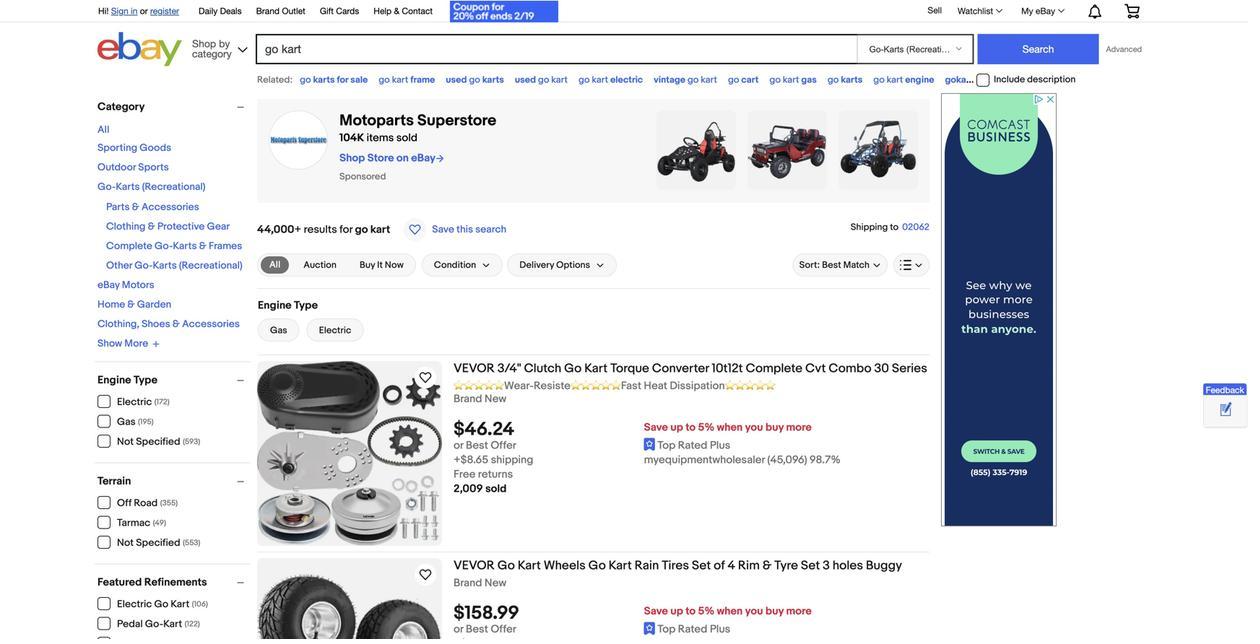 Task type: vqa. For each thing, say whether or not it's contained in the screenshot.
Baby Clothing, Shoes & Accessories The Baby
no



Task type: locate. For each thing, give the bounding box(es) containing it.
1 vertical spatial ebay
[[411, 152, 436, 165]]

go up pedal go-kart (122)
[[154, 599, 168, 611]]

include description
[[994, 74, 1076, 85]]

all link up sporting
[[98, 124, 109, 136]]

match
[[844, 260, 870, 271]]

2 not from the top
[[117, 537, 134, 549]]

motoparts superstore 104k items sold shop store on ebay sponsored
[[340, 111, 497, 182]]

karts for go karts for sale
[[313, 74, 335, 86]]

sold inside "myequipmentwholesaler (45,096) 98.7% free returns 2,009 sold"
[[486, 483, 507, 496]]

gift cards
[[320, 6, 359, 16]]

sponsored
[[340, 171, 386, 182]]

off
[[117, 497, 132, 510]]

0 horizontal spatial complete
[[106, 240, 152, 253]]

1 vertical spatial more
[[786, 605, 812, 618]]

up up myequipmentwholesaler at bottom
[[671, 421, 683, 434]]

1 top from the top
[[658, 439, 676, 452]]

karts
[[116, 181, 140, 193], [173, 240, 197, 253], [153, 260, 177, 272]]

go cart
[[728, 74, 759, 86]]

sold down the motoparts superstore link
[[396, 132, 418, 145]]

0 horizontal spatial sold
[[396, 132, 418, 145]]

kart left adult
[[998, 74, 1014, 86]]

resiste⭐⭐⭐⭐⭐fast
[[534, 380, 642, 393]]

0 vertical spatial more
[[786, 421, 812, 434]]

category button
[[98, 100, 251, 113]]

vevor up $158.99
[[454, 559, 495, 574]]

2 buy from the top
[[766, 605, 784, 618]]

ebay motors link
[[98, 279, 154, 292]]

save up to 5% when you buy more or best offer up "myequipmentwholesaler (45,096) 98.7% free returns 2,009 sold"
[[454, 421, 812, 452]]

1 vertical spatial you
[[745, 605, 763, 618]]

used go karts
[[446, 74, 504, 86]]

vevor for go
[[454, 559, 495, 574]]

0 horizontal spatial karts
[[313, 74, 335, 86]]

0 vertical spatial all link
[[98, 124, 109, 136]]

pedal go-kart (122)
[[117, 618, 200, 631]]

save this search
[[432, 224, 507, 236]]

shop by category banner
[[90, 0, 1151, 70]]

1 you from the top
[[745, 421, 763, 434]]

0 vertical spatial gas
[[270, 325, 287, 336]]

1 horizontal spatial engine
[[258, 299, 292, 312]]

0 vertical spatial top rated plus
[[658, 439, 731, 452]]

parts
[[106, 201, 130, 214]]

top rated plus down vevor go kart wheels go kart rain tires set of 4 rim & tyre set 3 holes buggy brand new
[[658, 623, 731, 636]]

brand down ⭐⭐⭐⭐⭐wear-
[[454, 393, 482, 406]]

2 vertical spatial brand
[[454, 577, 482, 590]]

for right 'results'
[[340, 223, 353, 236]]

1 vertical spatial engine
[[98, 374, 131, 387]]

1 horizontal spatial gas
[[270, 325, 287, 336]]

0 horizontal spatial engine type
[[98, 374, 158, 387]]

brand inside vevor go kart wheels go kart rain tires set of 4 rim & tyre set 3 holes buggy brand new
[[454, 577, 482, 590]]

specified down (195)
[[136, 436, 180, 448]]

you down rim
[[745, 605, 763, 618]]

plus for $158.99
[[710, 623, 731, 636]]

wheels
[[544, 559, 586, 574]]

1 top rated plus from the top
[[658, 439, 731, 452]]

1 up from the top
[[671, 421, 683, 434]]

new up $158.99
[[485, 577, 507, 590]]

0 vertical spatial sold
[[396, 132, 418, 145]]

engine type up gas link
[[258, 299, 318, 312]]

2 plus from the top
[[710, 623, 731, 636]]

2 vevor from the top
[[454, 559, 495, 574]]

vevor 3/4" clutch go kart torque converter 10t12t complete cvt combo 30 series ⭐⭐⭐⭐⭐wear-resiste⭐⭐⭐⭐⭐fast heat dissipation⭐⭐⭐⭐⭐ brand new
[[454, 361, 928, 406]]

0 vertical spatial complete
[[106, 240, 152, 253]]

electric right gas link
[[319, 325, 351, 336]]

shop down 104k
[[340, 152, 365, 165]]

to down vevor go kart wheels go kart rain tires set of 4 rim & tyre set 3 holes buggy brand new
[[686, 605, 696, 618]]

save up to 5% when you buy more or best offer down rain
[[454, 605, 812, 636]]

ebay up "home"
[[98, 279, 120, 292]]

0 vertical spatial ebay
[[1036, 6, 1056, 16]]

complete
[[106, 240, 152, 253], [746, 361, 803, 376]]

None submit
[[978, 34, 1099, 64]]

motoparts
[[340, 111, 414, 130]]

kart up resiste⭐⭐⭐⭐⭐fast
[[585, 361, 608, 376]]

daily deals
[[199, 6, 242, 16]]

0 horizontal spatial gas
[[117, 416, 136, 428]]

pedal
[[117, 618, 143, 631]]

1 vertical spatial all link
[[261, 257, 289, 274]]

1 used from the left
[[446, 74, 467, 86]]

adult
[[1016, 74, 1038, 86]]

⭐⭐⭐⭐⭐wear-
[[454, 380, 534, 393]]

plus down of at the right bottom of page
[[710, 623, 731, 636]]

shop inside motoparts superstore 104k items sold shop store on ebay sponsored
[[340, 152, 365, 165]]

1 not from the top
[[117, 436, 134, 448]]

1 vertical spatial 5%
[[698, 605, 715, 618]]

0 vertical spatial new
[[485, 393, 507, 406]]

vevor inside vevor go kart wheels go kart rain tires set of 4 rim & tyre set 3 holes buggy brand new
[[454, 559, 495, 574]]

0 vertical spatial plus
[[710, 439, 731, 452]]

1 vertical spatial not
[[117, 537, 134, 549]]

2 top rated plus image from the top
[[644, 622, 656, 635]]

electric up pedal
[[117, 599, 152, 611]]

you down the dissipation⭐⭐⭐⭐⭐
[[745, 421, 763, 434]]

1 save up to 5% when you buy more or best offer from the top
[[454, 421, 812, 452]]

gas
[[802, 74, 817, 86]]

0 horizontal spatial used
[[446, 74, 467, 86]]

delivery options
[[520, 260, 590, 271]]

2 used from the left
[[515, 74, 536, 86]]

2 save up to 5% when you buy more or best offer from the top
[[454, 605, 812, 636]]

electric link
[[307, 319, 364, 342]]

0 vertical spatial up
[[671, 421, 683, 434]]

auction link
[[295, 257, 345, 274]]

1 vertical spatial complete
[[746, 361, 803, 376]]

set left of at the right bottom of page
[[692, 559, 711, 574]]

kart inside vevor 3/4" clutch go kart torque converter 10t12t complete cvt combo 30 series ⭐⭐⭐⭐⭐wear-resiste⭐⭐⭐⭐⭐fast heat dissipation⭐⭐⭐⭐⭐ brand new
[[585, 361, 608, 376]]

accessories right shoes
[[182, 318, 240, 331]]

2 top from the top
[[658, 623, 676, 636]]

0 horizontal spatial set
[[692, 559, 711, 574]]

2 specified from the top
[[136, 537, 180, 549]]

kart up the it
[[371, 223, 390, 236]]

1 vertical spatial shop
[[340, 152, 365, 165]]

plus
[[710, 439, 731, 452], [710, 623, 731, 636]]

2 horizontal spatial ebay
[[1036, 6, 1056, 16]]

ebay right my
[[1036, 6, 1056, 16]]

used go kart
[[515, 74, 568, 86]]

karts down outdoor sports link
[[116, 181, 140, 193]]

electric for refinements
[[117, 599, 152, 611]]

0 vertical spatial rated
[[678, 439, 708, 452]]

2 vertical spatial ebay
[[98, 279, 120, 292]]

electric
[[319, 325, 351, 336], [117, 396, 152, 409], [117, 599, 152, 611]]

save left 'this' at the top of page
[[432, 224, 454, 236]]

1 vertical spatial up
[[671, 605, 683, 618]]

karts left used go kart
[[482, 74, 504, 86]]

x-pro ranger 125cc mini jeep go kart with 3-speed semi-auto transmission reverse image
[[748, 111, 827, 190]]

0 vertical spatial accessories
[[142, 201, 199, 214]]

top rated plus up myequipmentwholesaler at bottom
[[658, 439, 731, 452]]

accessories
[[142, 201, 199, 214], [182, 318, 240, 331]]

(recreational) down frames
[[179, 260, 243, 272]]

top rated plus image down vevor go kart wheels go kart rain tires set of 4 rim & tyre set 3 holes buggy brand new
[[644, 622, 656, 635]]

rated for $158.99
[[678, 623, 708, 636]]

to left 02062
[[890, 222, 899, 233]]

register
[[150, 6, 179, 16]]

go kart gas
[[770, 74, 817, 86]]

1 horizontal spatial all link
[[261, 257, 289, 274]]

returns
[[478, 468, 513, 481]]

0 vertical spatial top
[[658, 439, 676, 452]]

0 vertical spatial not
[[117, 436, 134, 448]]

1 top rated plus image from the top
[[644, 438, 656, 451]]

ebay inside ebay motors home & garden clothing, shoes & accessories
[[98, 279, 120, 292]]

top down vevor go kart wheels go kart rain tires set of 4 rim & tyre set 3 holes buggy brand new
[[658, 623, 676, 636]]

2 up from the top
[[671, 605, 683, 618]]

go inside vevor 3/4" clutch go kart torque converter 10t12t complete cvt combo 30 series ⭐⭐⭐⭐⭐wear-resiste⭐⭐⭐⭐⭐fast heat dissipation⭐⭐⭐⭐⭐ brand new
[[564, 361, 582, 376]]

2 offer from the top
[[491, 623, 517, 636]]

used for used go karts
[[446, 74, 467, 86]]

0 vertical spatial karts
[[116, 181, 140, 193]]

home
[[98, 299, 125, 311]]

vevor inside vevor 3/4" clutch go kart torque converter 10t12t complete cvt combo 30 series ⭐⭐⭐⭐⭐wear-resiste⭐⭐⭐⭐⭐fast heat dissipation⭐⭐⭐⭐⭐ brand new
[[454, 361, 495, 376]]

1 horizontal spatial used
[[515, 74, 536, 86]]

new inside vevor 3/4" clutch go kart torque converter 10t12t complete cvt combo 30 series ⭐⭐⭐⭐⭐wear-resiste⭐⭐⭐⭐⭐fast heat dissipation⭐⭐⭐⭐⭐ brand new
[[485, 393, 507, 406]]

accessories up clothing & protective gear link
[[142, 201, 199, 214]]

more up (45,096)
[[786, 421, 812, 434]]

sporting goods link
[[98, 142, 171, 154]]

top rated plus image
[[644, 438, 656, 451], [644, 622, 656, 635]]

brand outlet link
[[256, 4, 306, 20]]

1 vertical spatial gas
[[117, 416, 136, 428]]

category
[[98, 100, 145, 113]]

0 vertical spatial you
[[745, 421, 763, 434]]

accessories inside ebay motors home & garden clothing, shoes & accessories
[[182, 318, 240, 331]]

shoes
[[142, 318, 170, 331]]

specified
[[136, 436, 180, 448], [136, 537, 180, 549]]

0 vertical spatial save up to 5% when you buy more or best offer
[[454, 421, 812, 452]]

sporting
[[98, 142, 137, 154]]

& left frames
[[199, 240, 207, 253]]

karts for go karts
[[841, 74, 863, 86]]

go up $158.99
[[498, 559, 515, 574]]

gas (195)
[[117, 416, 154, 428]]

+
[[294, 223, 301, 236]]

type up electric (172)
[[134, 374, 158, 387]]

& right "home"
[[127, 299, 135, 311]]

daily deals link
[[199, 4, 242, 20]]

1 vertical spatial brand
[[454, 393, 482, 406]]

1 horizontal spatial karts
[[482, 74, 504, 86]]

1 horizontal spatial complete
[[746, 361, 803, 376]]

2,009
[[454, 483, 483, 496]]

0 horizontal spatial ebay
[[98, 279, 120, 292]]

brand inside account "navigation"
[[256, 6, 280, 16]]

1 vertical spatial all
[[270, 259, 280, 271]]

engine up gas link
[[258, 299, 292, 312]]

electric go kart (106)
[[117, 599, 208, 611]]

karts right gas
[[841, 74, 863, 86]]

to up myequipmentwholesaler at bottom
[[686, 421, 696, 434]]

featured refinements
[[98, 576, 207, 589]]

ebay motors home & garden clothing, shoes & accessories
[[98, 279, 240, 331]]

all down 44,000
[[270, 259, 280, 271]]

2 horizontal spatial karts
[[841, 74, 863, 86]]

when down 4
[[717, 605, 743, 618]]

3/4"
[[498, 361, 521, 376]]

buy it now link
[[351, 257, 412, 274]]

gas left (195)
[[117, 416, 136, 428]]

5% up myequipmentwholesaler at bottom
[[698, 421, 715, 434]]

all link down 44,000
[[261, 257, 289, 274]]

outdoor
[[98, 161, 136, 174]]

1 plus from the top
[[710, 439, 731, 452]]

vevor 3/4" clutch go kart torque converter 10t12t complete cvt combo 30 series image
[[257, 361, 442, 546]]

up down vevor go kart wheels go kart rain tires set of 4 rim & tyre set 3 holes buggy brand new
[[671, 605, 683, 618]]

buy up (45,096)
[[766, 421, 784, 434]]

0 vertical spatial engine type
[[258, 299, 318, 312]]

0 vertical spatial specified
[[136, 436, 180, 448]]

electric up gas (195)
[[117, 396, 152, 409]]

1 horizontal spatial type
[[294, 299, 318, 312]]

sort: best match button
[[793, 254, 888, 277]]

options
[[556, 260, 590, 271]]

0 vertical spatial or
[[140, 6, 148, 16]]

1 vertical spatial rated
[[678, 623, 708, 636]]

plus up myequipmentwholesaler at bottom
[[710, 439, 731, 452]]

sold down returns
[[486, 483, 507, 496]]

go karts for sale
[[300, 74, 368, 86]]

kart left (122)
[[163, 618, 182, 631]]

ebay inside motoparts superstore 104k items sold shop store on ebay sponsored
[[411, 152, 436, 165]]

karts left sale
[[313, 74, 335, 86]]

gear
[[207, 221, 230, 233]]

1 horizontal spatial sold
[[486, 483, 507, 496]]

advertisement element
[[941, 93, 1057, 527]]

when up myequipmentwholesaler at bottom
[[717, 421, 743, 434]]

2 vertical spatial or
[[454, 623, 464, 636]]

1 vertical spatial save up to 5% when you buy more or best offer
[[454, 605, 812, 636]]

1 horizontal spatial all
[[270, 259, 280, 271]]

gas for gas
[[270, 325, 287, 336]]

ebay inside account "navigation"
[[1036, 6, 1056, 16]]

kart left wheels
[[518, 559, 541, 574]]

deals
[[220, 6, 242, 16]]

all up sporting
[[98, 124, 109, 136]]

0 vertical spatial offer
[[491, 439, 517, 452]]

gas left electric link
[[270, 325, 287, 336]]

1 vertical spatial top rated plus
[[658, 623, 731, 636]]

0 vertical spatial vevor
[[454, 361, 495, 376]]

(recreational) down sports
[[142, 181, 206, 193]]

shop left "by"
[[192, 38, 216, 49]]

karts
[[313, 74, 335, 86], [482, 74, 504, 86], [841, 74, 863, 86]]

2 rated from the top
[[678, 623, 708, 636]]

complete inside parts & accessories clothing & protective gear complete go-karts & frames other go-karts (recreational)
[[106, 240, 152, 253]]

new
[[485, 393, 507, 406], [485, 577, 507, 590]]

set left 3
[[801, 559, 820, 574]]

brand left 'outlet'
[[256, 6, 280, 16]]

& inside vevor go kart wheels go kart rain tires set of 4 rim & tyre set 3 holes buggy brand new
[[763, 559, 772, 574]]

used right frame
[[446, 74, 467, 86]]

0 vertical spatial 5%
[[698, 421, 715, 434]]

Search for anything text field
[[258, 35, 854, 63]]

top up "myequipmentwholesaler (45,096) 98.7% free returns 2,009 sold"
[[658, 439, 676, 452]]

1 vertical spatial sold
[[486, 483, 507, 496]]

all
[[98, 124, 109, 136], [270, 259, 280, 271]]

not down gas (195)
[[117, 436, 134, 448]]

(49)
[[153, 519, 166, 528]]

featured
[[98, 576, 142, 589]]

1 horizontal spatial ebay
[[411, 152, 436, 165]]

1 vertical spatial buy
[[766, 605, 784, 618]]

(172)
[[154, 398, 170, 407]]

save down vevor go kart wheels go kart rain tires set of 4 rim & tyre set 3 holes buggy brand new
[[644, 605, 668, 618]]

type up gas link
[[294, 299, 318, 312]]

vevor go kart wheels go kart rain tires set of 4 rim & tyre set 3 holes buggy image
[[257, 559, 442, 639]]

1 vertical spatial (recreational)
[[179, 260, 243, 272]]

1 more from the top
[[786, 421, 812, 434]]

complete down clothing
[[106, 240, 152, 253]]

0 horizontal spatial type
[[134, 374, 158, 387]]

1 specified from the top
[[136, 436, 180, 448]]

x-pro rover 125cc go kart with 3-speed semi-auto transmission w/ reverse image
[[839, 111, 918, 190]]

top rated plus
[[658, 439, 731, 452], [658, 623, 731, 636]]

ebay
[[1036, 6, 1056, 16], [411, 152, 436, 165], [98, 279, 120, 292]]

1 vertical spatial plus
[[710, 623, 731, 636]]

0 vertical spatial top rated plus image
[[644, 438, 656, 451]]

top rated plus image up "myequipmentwholesaler (45,096) 98.7% free returns 2,009 sold"
[[644, 438, 656, 451]]

0 vertical spatial best
[[822, 260, 842, 271]]

0 vertical spatial brand
[[256, 6, 280, 16]]

type inside main content
[[294, 299, 318, 312]]

2 vertical spatial electric
[[117, 599, 152, 611]]

2 top rated plus from the top
[[658, 623, 731, 636]]

4
[[728, 559, 736, 574]]

1 vertical spatial electric
[[117, 396, 152, 409]]

1 horizontal spatial set
[[801, 559, 820, 574]]

1 rated from the top
[[678, 439, 708, 452]]

gas
[[270, 325, 287, 336], [117, 416, 136, 428]]

karts down protective
[[173, 240, 197, 253]]

$158.99
[[454, 603, 519, 625]]

go kart adult
[[984, 74, 1038, 86]]

(122)
[[185, 620, 200, 629]]

new down ⭐⭐⭐⭐⭐wear-
[[485, 393, 507, 406]]

motors
[[122, 279, 154, 292]]

1 vertical spatial offer
[[491, 623, 517, 636]]

watchlist link
[[950, 2, 1009, 20]]

1 vertical spatial accessories
[[182, 318, 240, 331]]

buy
[[766, 421, 784, 434], [766, 605, 784, 618]]

other
[[106, 260, 132, 272]]

0 vertical spatial all
[[98, 124, 109, 136]]

save
[[432, 224, 454, 236], [644, 421, 668, 434], [644, 605, 668, 618]]

set
[[692, 559, 711, 574], [801, 559, 820, 574]]

0 vertical spatial engine
[[258, 299, 292, 312]]

for left sale
[[337, 74, 348, 86]]

main content
[[257, 93, 930, 639]]

outdoor sports link
[[98, 161, 169, 174]]

2 karts from the left
[[482, 74, 504, 86]]

go up resiste⭐⭐⭐⭐⭐fast
[[564, 361, 582, 376]]

engine type up electric (172)
[[98, 374, 158, 387]]

1 vertical spatial top rated plus image
[[644, 622, 656, 635]]

& right help
[[394, 6, 400, 16]]

engine up electric (172)
[[98, 374, 131, 387]]

1 vevor from the top
[[454, 361, 495, 376]]

1 vertical spatial save
[[644, 421, 668, 434]]

2 new from the top
[[485, 577, 507, 590]]

0 vertical spatial save
[[432, 224, 454, 236]]

$46.24
[[454, 419, 515, 441]]

0 vertical spatial when
[[717, 421, 743, 434]]

kart left frame
[[392, 74, 408, 86]]

1 horizontal spatial engine type
[[258, 299, 318, 312]]

top rated plus image for $46.24
[[644, 438, 656, 451]]

not for terrain
[[117, 537, 134, 549]]

All selected text field
[[270, 259, 280, 272]]

0 horizontal spatial shop
[[192, 38, 216, 49]]

& right rim
[[763, 559, 772, 574]]

1 set from the left
[[692, 559, 711, 574]]

used down search for anything text field
[[515, 74, 536, 86]]

clothing & protective gear link
[[106, 221, 230, 233]]

more down tyre
[[786, 605, 812, 618]]

specified down (49)
[[136, 537, 180, 549]]

buy down tyre
[[766, 605, 784, 618]]

02062
[[903, 222, 930, 233]]

top rated plus for $46.24
[[658, 439, 731, 452]]

delivery options button
[[507, 254, 617, 277]]

sort: best match
[[800, 260, 870, 271]]

1 new from the top
[[485, 393, 507, 406]]

not down tarmac on the left of the page
[[117, 537, 134, 549]]

3 karts from the left
[[841, 74, 863, 86]]

specified for engine type
[[136, 436, 180, 448]]

sold inside motoparts superstore 104k items sold shop store on ebay sponsored
[[396, 132, 418, 145]]

kart left go cart
[[701, 74, 717, 86]]

my ebay
[[1022, 6, 1056, 16]]

brand up $158.99
[[454, 577, 482, 590]]

save inside button
[[432, 224, 454, 236]]

rim
[[738, 559, 760, 574]]

1 karts from the left
[[313, 74, 335, 86]]



Task type: describe. For each thing, give the bounding box(es) containing it.
vevor go kart wheels go kart rain tires set of 4 rim & tyre set 3 holes buggy heading
[[454, 559, 902, 574]]

other go-karts (recreational) link
[[106, 260, 243, 272]]

(553)
[[183, 539, 200, 548]]

top for $46.24
[[658, 439, 676, 452]]

off road (355)
[[117, 497, 178, 510]]

2 more from the top
[[786, 605, 812, 618]]

1 vertical spatial to
[[686, 421, 696, 434]]

top rated plus image for $158.99
[[644, 622, 656, 635]]

0 vertical spatial electric
[[319, 325, 351, 336]]

0 horizontal spatial engine
[[98, 374, 131, 387]]

& inside account "navigation"
[[394, 6, 400, 16]]

(593)
[[183, 437, 200, 447]]

shipping to 02062
[[851, 222, 930, 233]]

2 set from the left
[[801, 559, 820, 574]]

2 vertical spatial save
[[644, 605, 668, 618]]

1 when from the top
[[717, 421, 743, 434]]

0 vertical spatial (recreational)
[[142, 181, 206, 193]]

go right wheels
[[589, 559, 606, 574]]

buggy
[[866, 559, 902, 574]]

all inside main content
[[270, 259, 280, 271]]

vevor for 3/4"
[[454, 361, 495, 376]]

+$8.65 shipping
[[454, 454, 534, 467]]

myequipmentwholesaler
[[644, 454, 765, 467]]

parts & accessories link
[[106, 201, 199, 214]]

& right shoes
[[173, 318, 180, 331]]

1 vertical spatial or
[[454, 439, 464, 452]]

kart for wheels
[[518, 559, 541, 574]]

go- up motors
[[135, 260, 153, 272]]

shop by category button
[[186, 32, 251, 63]]

rated for $46.24
[[678, 439, 708, 452]]

frame
[[411, 74, 435, 86]]

tarmac (49)
[[117, 517, 166, 530]]

1 vertical spatial karts
[[173, 240, 197, 253]]

(106)
[[192, 600, 208, 609]]

cart
[[742, 74, 759, 86]]

1 offer from the top
[[491, 439, 517, 452]]

contact
[[402, 6, 433, 16]]

sign in link
[[111, 6, 138, 16]]

1 vertical spatial for
[[340, 223, 353, 236]]

2 vertical spatial best
[[466, 623, 488, 636]]

help
[[374, 6, 392, 16]]

go-karts (recreational) link
[[98, 181, 206, 193]]

account navigation
[[90, 0, 1151, 24]]

kart down search for anything text field
[[552, 74, 568, 86]]

main content containing $46.24
[[257, 93, 930, 639]]

garden
[[137, 299, 171, 311]]

tires
[[662, 559, 689, 574]]

0 horizontal spatial all
[[98, 124, 109, 136]]

go- down electric go kart (106)
[[145, 618, 163, 631]]

& down the parts & accessories link
[[148, 221, 155, 233]]

go kart frame
[[379, 74, 435, 86]]

kart for (106)
[[171, 599, 190, 611]]

vevor 3/4" clutch go kart torque converter 10t12t complete cvt combo 30 series link
[[454, 361, 930, 380]]

go- down outdoor
[[98, 181, 116, 193]]

protective
[[157, 221, 205, 233]]

cvt
[[806, 361, 826, 376]]

related:
[[257, 74, 293, 86]]

of
[[714, 559, 725, 574]]

watch vevor go kart wheels go kart rain tires set of 4 rim & tyre set 3 holes buggy image
[[417, 566, 434, 584]]

best inside sort: best match dropdown button
[[822, 260, 842, 271]]

save this search button
[[399, 217, 511, 242]]

vevor go kart wheels go kart rain tires set of 4 rim & tyre set 3 holes buggy brand new
[[454, 559, 902, 590]]

or inside account "navigation"
[[140, 6, 148, 16]]

show more
[[98, 338, 148, 350]]

complete inside vevor 3/4" clutch go kart torque converter 10t12t complete cvt combo 30 series ⭐⭐⭐⭐⭐wear-resiste⭐⭐⭐⭐⭐fast heat dissipation⭐⭐⭐⭐⭐ brand new
[[746, 361, 803, 376]]

it
[[377, 260, 383, 271]]

road
[[134, 497, 158, 510]]

cards
[[336, 6, 359, 16]]

clothing,
[[98, 318, 139, 331]]

vevor go kart wheels go kart rain tires set of 4 rim & tyre set 3 holes buggy link
[[454, 559, 930, 577]]

go kart electric
[[579, 74, 643, 86]]

0 vertical spatial for
[[337, 74, 348, 86]]

1 buy from the top
[[766, 421, 784, 434]]

dissipation⭐⭐⭐⭐⭐
[[670, 380, 776, 393]]

free
[[454, 468, 476, 481]]

1 vertical spatial type
[[134, 374, 158, 387]]

1 5% from the top
[[698, 421, 715, 434]]

listing options selector. list view selected. image
[[900, 259, 923, 271]]

1 vertical spatial engine type
[[98, 374, 158, 387]]

help & contact link
[[374, 4, 433, 20]]

condition button
[[422, 254, 503, 277]]

44,000 + results for go kart
[[257, 223, 390, 236]]

items
[[367, 132, 394, 145]]

brand inside vevor 3/4" clutch go kart torque converter 10t12t complete cvt combo 30 series ⭐⭐⭐⭐⭐wear-resiste⭐⭐⭐⭐⭐fast heat dissipation⭐⭐⭐⭐⭐ brand new
[[454, 393, 482, 406]]

gas link
[[258, 319, 300, 342]]

plus for $46.24
[[710, 439, 731, 452]]

sale
[[351, 74, 368, 86]]

engine type button
[[98, 374, 251, 387]]

vintage go kart
[[654, 74, 717, 86]]

none submit inside shop by category banner
[[978, 34, 1099, 64]]

help & contact
[[374, 6, 433, 16]]

x-pro rover 50 go kart for kids, gas kid go kart off road, pull start, 6" wheels image
[[657, 111, 736, 190]]

now
[[385, 260, 404, 271]]

go- down clothing & protective gear link
[[155, 240, 173, 253]]

shipping
[[851, 222, 888, 233]]

watch vevor 3/4" clutch go kart torque converter 10t12t complete cvt combo 30 series image
[[417, 369, 434, 387]]

goods
[[140, 142, 171, 154]]

vevor 3/4" clutch go kart torque converter 10t12t complete cvt combo 30 series heading
[[454, 361, 928, 376]]

not specified (553)
[[117, 537, 200, 549]]

top rated plus for $158.99
[[658, 623, 731, 636]]

refinements
[[144, 576, 207, 589]]

2 vertical spatial to
[[686, 605, 696, 618]]

kart left electric
[[592, 74, 608, 86]]

& right the parts
[[132, 201, 139, 214]]

0 horizontal spatial all link
[[98, 124, 109, 136]]

terrain
[[98, 475, 131, 488]]

combo
[[829, 361, 872, 376]]

get an extra 20% off image
[[450, 1, 559, 22]]

your shopping cart image
[[1124, 4, 1141, 18]]

kart left engine
[[887, 74, 903, 86]]

(recreational) inside parts & accessories clothing & protective gear complete go-karts & frames other go-karts (recreational)
[[179, 260, 243, 272]]

go-karts (recreational)
[[98, 181, 206, 193]]

my ebay link
[[1014, 2, 1072, 20]]

used for used go kart
[[515, 74, 536, 86]]

gas for gas (195)
[[117, 416, 136, 428]]

delivery
[[520, 260, 554, 271]]

2 when from the top
[[717, 605, 743, 618]]

search
[[476, 224, 507, 236]]

show
[[98, 338, 122, 350]]

my
[[1022, 6, 1034, 16]]

2 vertical spatial karts
[[153, 260, 177, 272]]

gokart link
[[945, 73, 974, 86]]

kart left rain
[[609, 559, 632, 574]]

kart left gas
[[783, 74, 799, 86]]

watchlist
[[958, 6, 994, 16]]

10t12t
[[712, 361, 743, 376]]

brand outlet
[[256, 6, 306, 16]]

44,000
[[257, 223, 294, 236]]

sort:
[[800, 260, 820, 271]]

accessories inside parts & accessories clothing & protective gear complete go-karts & frames other go-karts (recreational)
[[142, 201, 199, 214]]

shop inside shop by category
[[192, 38, 216, 49]]

2 5% from the top
[[698, 605, 715, 618]]

sports
[[138, 161, 169, 174]]

top for $158.99
[[658, 623, 676, 636]]

2 you from the top
[[745, 605, 763, 618]]

not for engine type
[[117, 436, 134, 448]]

hi! sign in or register
[[98, 6, 179, 16]]

0 vertical spatial to
[[890, 222, 899, 233]]

torque
[[611, 361, 649, 376]]

advanced link
[[1099, 35, 1150, 64]]

hi!
[[98, 6, 109, 16]]

motoparts superstore image
[[269, 111, 328, 170]]

buy it now
[[360, 260, 404, 271]]

daily
[[199, 6, 218, 16]]

engine inside main content
[[258, 299, 292, 312]]

specified for terrain
[[136, 537, 180, 549]]

new inside vevor go kart wheels go kart rain tires set of 4 rim & tyre set 3 holes buggy brand new
[[485, 577, 507, 590]]

1 vertical spatial best
[[466, 439, 488, 452]]

30
[[875, 361, 889, 376]]

kart for (122)
[[163, 618, 182, 631]]

electric for type
[[117, 396, 152, 409]]

description
[[1028, 74, 1076, 85]]

shop by category
[[192, 38, 232, 60]]



